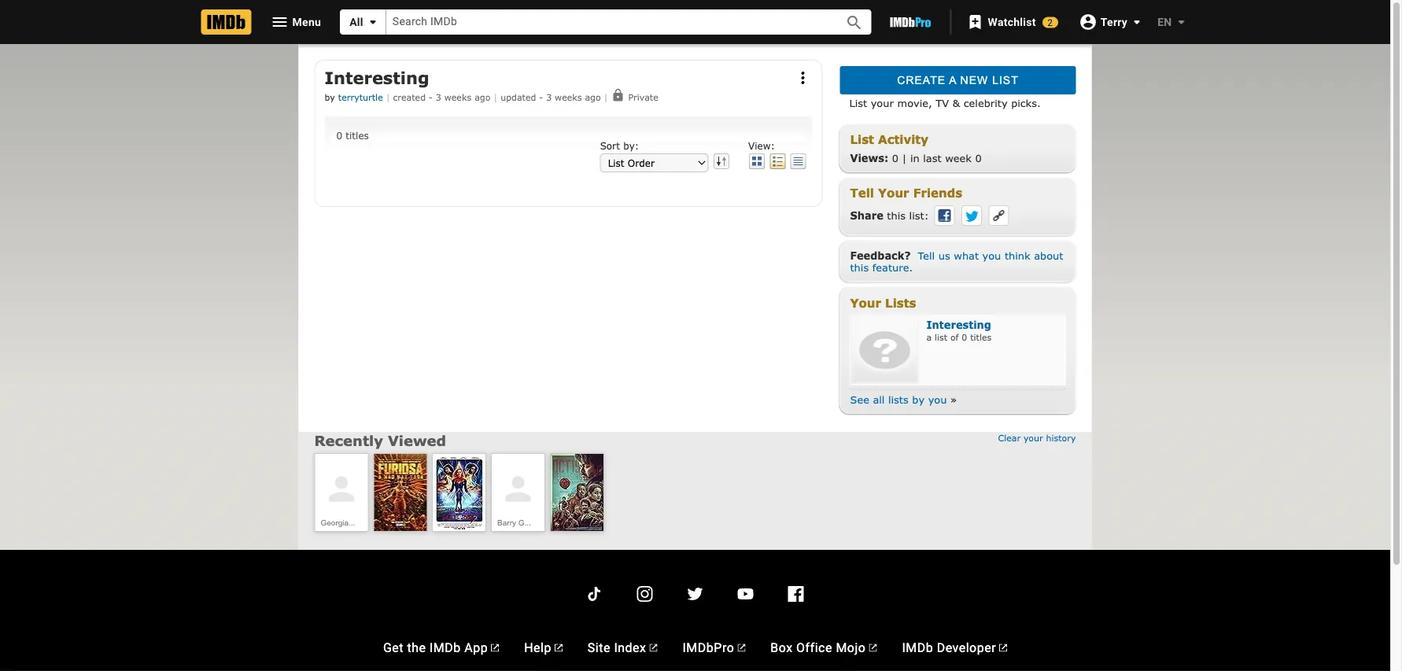 Task type: locate. For each thing, give the bounding box(es) containing it.
1 horizontal spatial you
[[983, 249, 1002, 262]]

0 vertical spatial you
[[983, 249, 1002, 262]]

a inside button
[[950, 74, 957, 86]]

en button
[[1146, 8, 1192, 36]]

3 right created
[[436, 92, 442, 102]]

interesting a list of 0 titles
[[927, 319, 992, 343]]

launch inline image inside box office mojo button
[[869, 645, 877, 652]]

1 3 from the left
[[436, 92, 442, 102]]

by right "lists"
[[913, 393, 925, 406]]

view:
[[749, 140, 775, 151]]

launch inline image for help
[[555, 645, 563, 652]]

launch inline image inside site index button
[[650, 645, 658, 652]]

titles down terryturtle link
[[346, 130, 369, 141]]

3 launch inline image from the left
[[738, 645, 746, 652]]

youtube image
[[736, 585, 755, 604]]

list inside button
[[993, 74, 1019, 86]]

interesting up of at the right
[[927, 319, 992, 331]]

2 launch inline image from the left
[[650, 645, 658, 652]]

1 launch inline image from the left
[[555, 645, 563, 652]]

interesting inside interesting a list of 0 titles
[[927, 319, 992, 331]]

titles
[[346, 130, 369, 141], [971, 332, 992, 343]]

0 horizontal spatial your
[[871, 96, 894, 109]]

a inside interesting a list of 0 titles
[[927, 332, 932, 343]]

watchlist image
[[966, 13, 985, 31]]

1 vertical spatial interesting
[[927, 319, 992, 331]]

this left list:
[[888, 209, 906, 222]]

list activity views: 0 | in last week 0
[[851, 132, 982, 164]]

create
[[898, 74, 946, 86]]

weeks right created
[[445, 92, 472, 102]]

All search field
[[340, 9, 872, 35]]

launch inline image inside imdbpro button
[[738, 645, 746, 652]]

your
[[879, 186, 910, 200], [851, 295, 882, 310]]

arrow drop down image inside terry button
[[1128, 12, 1147, 31]]

arrow drop down image left en
[[1128, 12, 1147, 31]]

0 vertical spatial a
[[950, 74, 957, 86]]

0 horizontal spatial weeks
[[445, 92, 472, 102]]

all button
[[340, 9, 386, 35]]

0 vertical spatial by
[[325, 92, 335, 102]]

list
[[993, 74, 1019, 86], [935, 332, 948, 343]]

arrow drop down image inside all button
[[364, 13, 382, 31]]

launch inline image right help
[[555, 645, 563, 652]]

5 launch inline image from the left
[[1000, 645, 1008, 652]]

0 horizontal spatial arrow drop down image
[[364, 13, 382, 31]]

1 vertical spatial you
[[929, 393, 947, 406]]

list up celebrity on the top of the page
[[993, 74, 1019, 86]]

1 horizontal spatial imdb
[[903, 641, 934, 656]]

- right created
[[429, 92, 433, 102]]

0 vertical spatial interesting
[[325, 67, 430, 87]]

all
[[873, 393, 885, 406]]

imdb right the
[[430, 641, 461, 656]]

by
[[325, 92, 335, 102], [913, 393, 925, 406]]

1 horizontal spatial arrow drop down image
[[1128, 12, 1147, 31]]

terryturtle
[[338, 92, 383, 102]]

0 vertical spatial list
[[850, 96, 868, 109]]

2 ago from the left
[[585, 92, 601, 102]]

None field
[[386, 10, 828, 34]]

launch inline image right mojo at right bottom
[[869, 645, 877, 652]]

1 vertical spatial your
[[851, 295, 882, 310]]

titles down interesting link
[[971, 332, 992, 343]]

0 horizontal spatial 3
[[436, 92, 442, 102]]

1 horizontal spatial weeks
[[555, 92, 582, 102]]

imdb left developer
[[903, 641, 934, 656]]

your for clear
[[1024, 433, 1044, 443]]

create a new list
[[898, 74, 1019, 86]]

your left lists
[[851, 295, 882, 310]]

tell left us
[[918, 249, 935, 262]]

compact view image
[[790, 154, 807, 169]]

1 vertical spatial list
[[851, 132, 875, 146]]

see all lists by you »
[[851, 393, 958, 406]]

1 horizontal spatial by
[[913, 393, 925, 406]]

interesting
[[325, 67, 430, 87], [927, 319, 992, 331]]

your
[[871, 96, 894, 109], [1024, 433, 1044, 443]]

a left new
[[950, 74, 957, 86]]

list inside list activity views: 0 | in last week 0
[[851, 132, 875, 146]]

site index
[[588, 641, 647, 656]]

launch inline image for imdbpro
[[738, 645, 746, 652]]

1 horizontal spatial tell
[[918, 249, 935, 262]]

this left the feature.
[[851, 261, 869, 273]]

list inside interesting a list of 0 titles
[[935, 332, 948, 343]]

3 right the updated
[[547, 92, 552, 102]]

0 horizontal spatial interesting
[[325, 67, 430, 87]]

launch inline image
[[491, 645, 499, 652]]

0 horizontal spatial list
[[935, 332, 948, 343]]

0 left in at the top
[[892, 152, 899, 164]]

tv
[[936, 96, 950, 109]]

0 right of at the right
[[962, 332, 968, 343]]

0 horizontal spatial ago
[[475, 92, 491, 102]]

sort
[[600, 140, 620, 151]]

1 imdb from the left
[[430, 641, 461, 656]]

titles inside interesting a list of 0 titles
[[971, 332, 992, 343]]

developer
[[937, 641, 997, 656]]

none field inside 'all' search box
[[386, 10, 828, 34]]

leo - viewed 4 weeks ago image
[[551, 454, 604, 532]]

1 vertical spatial a
[[927, 332, 932, 343]]

launch inline image inside help button
[[555, 645, 563, 652]]

tell up share
[[851, 186, 875, 200]]

a left of at the right
[[927, 332, 932, 343]]

launch inline image right the index
[[650, 645, 658, 652]]

1 vertical spatial tell
[[918, 249, 935, 262]]

box office mojo
[[771, 641, 866, 656]]

interesting for interesting a list of 0 titles
[[927, 319, 992, 331]]

tell for us
[[918, 249, 935, 262]]

tell us what you think about this feature. link
[[851, 249, 1064, 273]]

launch inline image for site index
[[650, 645, 658, 652]]

1 horizontal spatial -
[[539, 92, 543, 102]]

by left terryturtle
[[325, 92, 335, 102]]

1 horizontal spatial 3
[[547, 92, 552, 102]]

the marvels - viewed 3 weeks ago image
[[433, 454, 486, 532]]

create a new list link
[[840, 66, 1077, 94]]

imdb
[[430, 641, 461, 656], [903, 641, 934, 656]]

1 vertical spatial titles
[[971, 332, 992, 343]]

arrow drop down image right 'menu' at the top
[[364, 13, 382, 31]]

0 vertical spatial this
[[888, 209, 906, 222]]

launch inline image for imdb developer
[[1000, 645, 1008, 652]]

furiosa - viewed 2 minutes ago image
[[374, 454, 427, 532]]

&
[[953, 96, 961, 109]]

0 vertical spatial your
[[871, 96, 894, 109]]

interesting up terryturtle link
[[325, 67, 430, 87]]

imdbpro button
[[677, 632, 752, 664]]

sort by:
[[600, 140, 639, 151]]

0 vertical spatial list
[[993, 74, 1019, 86]]

your up share this list:
[[879, 186, 910, 200]]

1 vertical spatial by
[[913, 393, 925, 406]]

»
[[951, 393, 958, 406]]

1 horizontal spatial titles
[[971, 332, 992, 343]]

launch inline image
[[555, 645, 563, 652], [650, 645, 658, 652], [738, 645, 746, 652], [869, 645, 877, 652], [1000, 645, 1008, 652]]

georgia nottage - viewed 2 minutes ago image
[[322, 470, 361, 509]]

terryturtle link
[[338, 92, 383, 102]]

2
[[1048, 17, 1054, 28]]

ago left private
[[585, 92, 601, 102]]

4 launch inline image from the left
[[869, 645, 877, 652]]

instagram image
[[636, 585, 655, 604]]

1 vertical spatial list
[[935, 332, 948, 343]]

grid view image
[[749, 154, 766, 169]]

viewed
[[388, 432, 447, 449]]

imdb developer button
[[896, 632, 1014, 664]]

lists
[[889, 393, 909, 406]]

list
[[850, 96, 868, 109], [851, 132, 875, 146]]

weeks
[[445, 92, 472, 102], [555, 92, 582, 102]]

3
[[436, 92, 442, 102], [547, 92, 552, 102]]

tell
[[851, 186, 875, 200], [918, 249, 935, 262]]

box office mojo button
[[765, 632, 884, 664]]

-
[[429, 92, 433, 102], [539, 92, 543, 102]]

| left the updated
[[494, 92, 498, 102]]

help button
[[518, 632, 569, 664]]

1 horizontal spatial a
[[950, 74, 957, 86]]

watchlist
[[988, 15, 1037, 28]]

ago
[[475, 92, 491, 102], [585, 92, 601, 102]]

|
[[386, 92, 390, 102], [494, 92, 498, 102], [604, 92, 608, 102], [903, 152, 907, 164]]

0 horizontal spatial this
[[851, 261, 869, 273]]

clear your history link
[[999, 433, 1077, 443]]

tell inside the tell us what you think about this feature.
[[918, 249, 935, 262]]

1 horizontal spatial list
[[993, 74, 1019, 86]]

1 horizontal spatial interesting
[[927, 319, 992, 331]]

0 horizontal spatial a
[[927, 332, 932, 343]]

ago left the updated
[[475, 92, 491, 102]]

arrow drop down image
[[1128, 12, 1147, 31], [364, 13, 382, 31]]

- right the updated
[[539, 92, 543, 102]]

1 horizontal spatial ago
[[585, 92, 601, 102]]

0
[[337, 130, 343, 141], [892, 152, 899, 164], [976, 152, 982, 164], [962, 332, 968, 343]]

1 vertical spatial your
[[1024, 433, 1044, 443]]

list image image
[[851, 316, 919, 384]]

barry gibbs - viewed 3 weeks ago image
[[499, 470, 538, 509]]

arrow drop down image
[[1173, 13, 1192, 31]]

1 horizontal spatial your
[[1024, 433, 1044, 443]]

private
[[629, 92, 659, 102]]

0 horizontal spatial imdb
[[430, 641, 461, 656]]

| left in at the top
[[903, 152, 907, 164]]

week
[[946, 152, 972, 164]]

menu
[[292, 15, 321, 28]]

1 vertical spatial this
[[851, 261, 869, 273]]

2 3 from the left
[[547, 92, 552, 102]]

in
[[911, 152, 920, 164]]

launch inline image right imdbpro
[[738, 645, 746, 652]]

0 horizontal spatial tell
[[851, 186, 875, 200]]

tiktok image
[[585, 585, 604, 604]]

launch inline image right developer
[[1000, 645, 1008, 652]]

2 - from the left
[[539, 92, 543, 102]]

weeks right the updated
[[555, 92, 582, 102]]

launch inline image inside imdb developer button
[[1000, 645, 1008, 652]]

list left of at the right
[[935, 332, 948, 343]]

you left »
[[929, 393, 947, 406]]

your right clear
[[1024, 433, 1044, 443]]

0 inside interesting a list of 0 titles
[[962, 332, 968, 343]]

you right what
[[983, 249, 1002, 262]]

0 vertical spatial titles
[[346, 130, 369, 141]]

site index button
[[582, 632, 664, 664]]

your left movie,
[[871, 96, 894, 109]]

0 horizontal spatial -
[[429, 92, 433, 102]]

feature.
[[873, 261, 913, 273]]

0 vertical spatial tell
[[851, 186, 875, 200]]

you
[[983, 249, 1002, 262], [929, 393, 947, 406]]

a
[[950, 74, 957, 86], [927, 332, 932, 343]]

interesting link
[[927, 319, 992, 331]]

lists
[[886, 295, 917, 310]]

site
[[588, 641, 611, 656]]



Task type: describe. For each thing, give the bounding box(es) containing it.
2 imdb from the left
[[903, 641, 934, 656]]

new
[[961, 74, 989, 86]]

| inside list activity views: 0 | in last week 0
[[903, 152, 907, 164]]

you inside the tell us what you think about this feature.
[[983, 249, 1002, 262]]

0 titles
[[337, 130, 369, 141]]

celebrity
[[964, 96, 1008, 109]]

tell us what you think about this feature.
[[851, 249, 1064, 273]]

1 - from the left
[[429, 92, 433, 102]]

home image
[[201, 9, 252, 35]]

list for activity
[[851, 132, 875, 146]]

menu image
[[270, 13, 289, 31]]

index
[[614, 641, 647, 656]]

activity
[[879, 132, 929, 146]]

terry
[[1101, 15, 1128, 28]]

interesting for interesting
[[325, 67, 430, 87]]

tell your friends
[[851, 186, 963, 200]]

last
[[924, 152, 942, 164]]

clear your history
[[999, 433, 1077, 443]]

updated
[[501, 92, 536, 102]]

0 right 'week'
[[976, 152, 982, 164]]

get
[[383, 641, 404, 656]]

office
[[797, 641, 833, 656]]

terry button
[[1071, 8, 1147, 36]]

see all lists by you link
[[851, 393, 947, 406]]

| left private
[[604, 92, 608, 102]]

launch inline image for box office mojo
[[869, 645, 877, 652]]

ascending order image
[[712, 154, 730, 169]]

share this list:
[[851, 209, 929, 222]]

list for your
[[850, 96, 868, 109]]

imdbpro
[[683, 641, 735, 656]]

1 weeks from the left
[[445, 92, 472, 102]]

facebook image
[[787, 585, 806, 604]]

mojo
[[836, 641, 866, 656]]

friends
[[914, 186, 963, 200]]

history
[[1047, 433, 1077, 443]]

box
[[771, 641, 793, 656]]

imdb developer
[[903, 641, 997, 656]]

created
[[393, 92, 426, 102]]

the
[[407, 641, 426, 656]]

see
[[851, 393, 870, 406]]

a for create
[[950, 74, 957, 86]]

en
[[1158, 15, 1173, 28]]

account circle image
[[1079, 12, 1098, 31]]

1 horizontal spatial this
[[888, 209, 906, 222]]

get the imdb app button
[[377, 632, 506, 664]]

0 horizontal spatial you
[[929, 393, 947, 406]]

| left created
[[386, 92, 390, 102]]

list:
[[910, 209, 929, 222]]

your for list
[[871, 96, 894, 109]]

create a new list button
[[840, 66, 1077, 94]]

by:
[[624, 140, 639, 151]]

picks.
[[1012, 96, 1041, 109]]

recently viewed
[[315, 432, 447, 449]]

list your movie, tv & celebrity picks.
[[850, 96, 1041, 109]]

menu button
[[258, 9, 334, 35]]

all
[[350, 15, 364, 28]]

twitter image
[[686, 585, 705, 604]]

feedback?
[[851, 249, 911, 262]]

get the imdb app
[[383, 641, 488, 656]]

of
[[951, 332, 959, 343]]

2 weeks from the left
[[555, 92, 582, 102]]

think
[[1005, 249, 1031, 262]]

clear
[[999, 433, 1021, 443]]

1 ago from the left
[[475, 92, 491, 102]]

by terryturtle | created - 3 weeks ago | updated - 3 weeks ago |
[[325, 92, 608, 102]]

a for interesting
[[927, 332, 932, 343]]

0 horizontal spatial titles
[[346, 130, 369, 141]]

0 down terryturtle link
[[337, 130, 343, 141]]

movie,
[[898, 96, 933, 109]]

this inside the tell us what you think about this feature.
[[851, 261, 869, 273]]

submit search image
[[846, 13, 864, 32]]

app
[[465, 641, 488, 656]]

0 horizontal spatial by
[[325, 92, 335, 102]]

us
[[939, 249, 951, 262]]

tell for your
[[851, 186, 875, 200]]

help
[[524, 641, 552, 656]]

about
[[1035, 249, 1064, 262]]

your lists
[[851, 295, 917, 310]]

share
[[851, 209, 884, 222]]

0 vertical spatial your
[[879, 186, 910, 200]]

recently
[[315, 432, 383, 449]]

detail view image
[[769, 154, 787, 169]]

views:
[[851, 152, 889, 164]]

Search IMDb text field
[[386, 10, 828, 34]]

what
[[954, 249, 979, 262]]



Task type: vqa. For each thing, say whether or not it's contained in the screenshot.
launch inline image related to Site Index
yes



